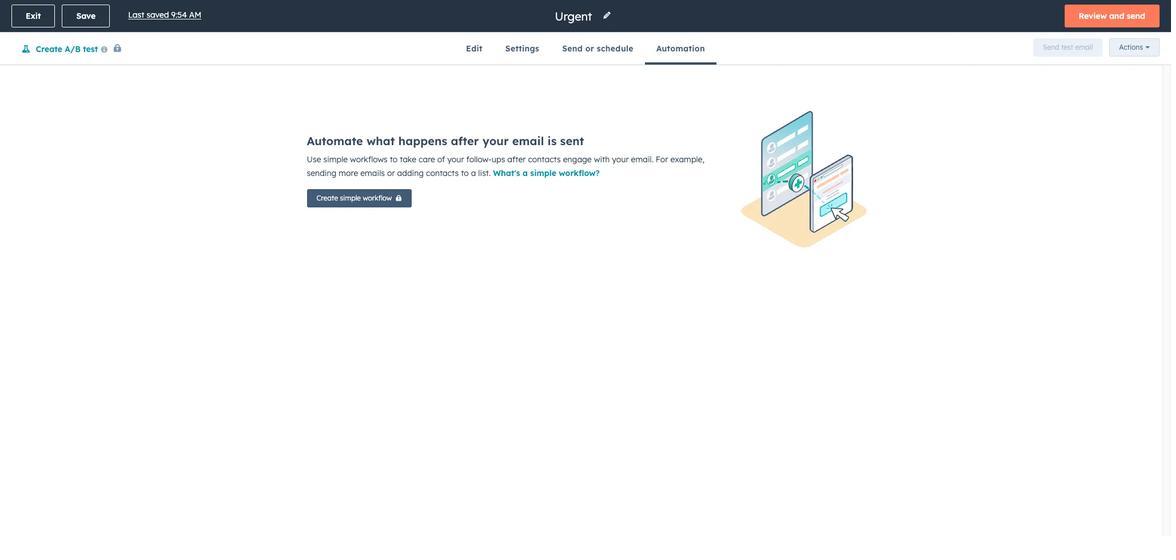 Task type: describe. For each thing, give the bounding box(es) containing it.
review
[[1079, 11, 1107, 21]]

send for send test email
[[1043, 43, 1060, 51]]

list.
[[478, 168, 491, 178]]

save button
[[62, 5, 110, 27]]

0 horizontal spatial to
[[390, 154, 398, 165]]

test inside button
[[1062, 43, 1074, 51]]

2 horizontal spatial your
[[612, 154, 629, 165]]

follow-
[[467, 154, 492, 165]]

send or schedule
[[562, 43, 634, 54]]

use simple workflows to take care of your follow-ups after contacts engage with your email. for example, sending more emails or adding contacts to a list.
[[307, 154, 705, 178]]

0 horizontal spatial test
[[83, 44, 98, 55]]

last saved 9:54 am
[[128, 10, 201, 20]]

edit link
[[455, 33, 494, 65]]

simple for workflow
[[340, 194, 361, 203]]

0 vertical spatial after
[[451, 134, 479, 148]]

1 vertical spatial to
[[461, 168, 469, 178]]

1 horizontal spatial your
[[483, 134, 509, 148]]

simple for workflows
[[323, 154, 348, 165]]

take
[[400, 154, 417, 165]]

simple inside button
[[530, 168, 557, 178]]

settings
[[506, 43, 540, 54]]

automate what happens after your email is sent
[[307, 134, 584, 148]]

workflow?
[[559, 168, 600, 178]]

more
[[339, 168, 358, 178]]

9:54
[[171, 10, 187, 20]]

of
[[438, 154, 445, 165]]

0 horizontal spatial email
[[512, 134, 544, 148]]

saved
[[147, 10, 169, 20]]

send
[[1127, 11, 1146, 21]]

actions
[[1120, 43, 1144, 51]]

create a/b test button down the save
[[11, 42, 123, 57]]

a/b
[[65, 44, 81, 55]]

and
[[1110, 11, 1125, 21]]

adding
[[397, 168, 424, 178]]

settings link
[[494, 33, 551, 65]]

what's a simple workflow?
[[493, 168, 600, 178]]

emails
[[361, 168, 385, 178]]

create a/b test
[[36, 44, 98, 55]]

save
[[76, 11, 96, 21]]

for
[[656, 154, 669, 165]]



Task type: vqa. For each thing, say whether or not it's contained in the screenshot.
Back
no



Task type: locate. For each thing, give the bounding box(es) containing it.
create left "a/b"
[[36, 44, 62, 55]]

create simple workflow button
[[307, 189, 412, 208]]

to
[[390, 154, 398, 165], [461, 168, 469, 178]]

email.
[[631, 154, 654, 165]]

to left take
[[390, 154, 398, 165]]

0 horizontal spatial contacts
[[426, 168, 459, 178]]

contacts down of
[[426, 168, 459, 178]]

or inside use simple workflows to take care of your follow-ups after contacts engage with your email. for example, sending more emails or adding contacts to a list.
[[387, 168, 395, 178]]

is
[[548, 134, 557, 148]]

what's a simple workflow? button
[[493, 166, 600, 180]]

0 vertical spatial email
[[1076, 43, 1093, 51]]

simple inside use simple workflows to take care of your follow-ups after contacts engage with your email. for example, sending more emails or adding contacts to a list.
[[323, 154, 348, 165]]

1 horizontal spatial or
[[586, 43, 595, 54]]

0 horizontal spatial after
[[451, 134, 479, 148]]

sending
[[307, 168, 337, 178]]

send inside button
[[1043, 43, 1060, 51]]

exit button
[[11, 5, 55, 27]]

0 vertical spatial or
[[586, 43, 595, 54]]

review and send button
[[1065, 5, 1160, 27]]

0 horizontal spatial create
[[36, 44, 62, 55]]

your up ups
[[483, 134, 509, 148]]

or
[[586, 43, 595, 54], [387, 168, 395, 178]]

1 a from the left
[[471, 168, 476, 178]]

use
[[307, 154, 321, 165]]

schedule
[[597, 43, 634, 54]]

a left list.
[[471, 168, 476, 178]]

workflow
[[363, 194, 392, 203]]

happens
[[399, 134, 448, 148]]

test down review and send button
[[1062, 43, 1074, 51]]

1 vertical spatial after
[[508, 154, 526, 165]]

1 horizontal spatial send
[[1043, 43, 1060, 51]]

create a/b test button
[[11, 42, 123, 57], [21, 44, 98, 55]]

to left list.
[[461, 168, 469, 178]]

0 horizontal spatial a
[[471, 168, 476, 178]]

contacts
[[528, 154, 561, 165], [426, 168, 459, 178]]

with
[[594, 154, 610, 165]]

create for create a/b test
[[36, 44, 62, 55]]

a
[[471, 168, 476, 178], [523, 168, 528, 178]]

workflows
[[350, 154, 388, 165]]

1 horizontal spatial after
[[508, 154, 526, 165]]

send
[[1043, 43, 1060, 51], [562, 43, 583, 54]]

test
[[1062, 43, 1074, 51], [83, 44, 98, 55]]

create simple workflow
[[317, 194, 392, 203]]

0 horizontal spatial or
[[387, 168, 395, 178]]

0 vertical spatial create
[[36, 44, 62, 55]]

create for create simple workflow
[[317, 194, 338, 203]]

1 horizontal spatial create
[[317, 194, 338, 203]]

email left "is"
[[512, 134, 544, 148]]

0 vertical spatial simple
[[323, 154, 348, 165]]

send test email button
[[1034, 38, 1103, 57]]

0 vertical spatial to
[[390, 154, 398, 165]]

care
[[419, 154, 435, 165]]

after
[[451, 134, 479, 148], [508, 154, 526, 165]]

after up what's
[[508, 154, 526, 165]]

simple
[[323, 154, 348, 165], [530, 168, 557, 178], [340, 194, 361, 203]]

a right what's
[[523, 168, 528, 178]]

a inside use simple workflows to take care of your follow-ups after contacts engage with your email. for example, sending more emails or adding contacts to a list.
[[471, 168, 476, 178]]

email down the "review"
[[1076, 43, 1093, 51]]

1 vertical spatial or
[[387, 168, 395, 178]]

your
[[483, 134, 509, 148], [448, 154, 464, 165], [612, 154, 629, 165]]

or right emails
[[387, 168, 395, 178]]

simple down the more
[[340, 194, 361, 203]]

sent
[[560, 134, 584, 148]]

create down sending
[[317, 194, 338, 203]]

actions button
[[1110, 38, 1160, 57]]

1 vertical spatial simple
[[530, 168, 557, 178]]

email
[[1076, 43, 1093, 51], [512, 134, 544, 148]]

1 horizontal spatial a
[[523, 168, 528, 178]]

automation link
[[645, 33, 717, 65]]

automation
[[657, 43, 705, 54]]

2 a from the left
[[523, 168, 528, 178]]

0 vertical spatial contacts
[[528, 154, 561, 165]]

send or schedule link
[[551, 33, 645, 65]]

1 horizontal spatial email
[[1076, 43, 1093, 51]]

what
[[367, 134, 395, 148]]

last
[[128, 10, 144, 20]]

edit
[[466, 43, 483, 54]]

create inside button
[[317, 194, 338, 203]]

example,
[[671, 154, 705, 165]]

after up follow-
[[451, 134, 479, 148]]

exit
[[26, 11, 41, 21]]

0 horizontal spatial your
[[448, 154, 464, 165]]

create a/b test button down exit
[[21, 44, 98, 55]]

review and send
[[1079, 11, 1146, 21]]

ups
[[492, 154, 505, 165]]

1 vertical spatial email
[[512, 134, 544, 148]]

simple down "is"
[[530, 168, 557, 178]]

a inside button
[[523, 168, 528, 178]]

1 horizontal spatial contacts
[[528, 154, 561, 165]]

automate
[[307, 134, 363, 148]]

1 horizontal spatial to
[[461, 168, 469, 178]]

what's
[[493, 168, 520, 178]]

1 vertical spatial contacts
[[426, 168, 459, 178]]

0 horizontal spatial send
[[562, 43, 583, 54]]

simple down automate
[[323, 154, 348, 165]]

create
[[36, 44, 62, 55], [317, 194, 338, 203]]

None field
[[554, 8, 596, 24]]

1 horizontal spatial test
[[1062, 43, 1074, 51]]

after inside use simple workflows to take care of your follow-ups after contacts engage with your email. for example, sending more emails or adding contacts to a list.
[[508, 154, 526, 165]]

am
[[189, 10, 201, 20]]

send test email
[[1043, 43, 1093, 51]]

your right with
[[612, 154, 629, 165]]

your right of
[[448, 154, 464, 165]]

test right "a/b"
[[83, 44, 98, 55]]

2 vertical spatial simple
[[340, 194, 361, 203]]

contacts up what's a simple workflow? on the top of the page
[[528, 154, 561, 165]]

simple inside button
[[340, 194, 361, 203]]

or left schedule in the top right of the page
[[586, 43, 595, 54]]

1 vertical spatial create
[[317, 194, 338, 203]]

send for send or schedule
[[562, 43, 583, 54]]

engage
[[563, 154, 592, 165]]

email inside button
[[1076, 43, 1093, 51]]



